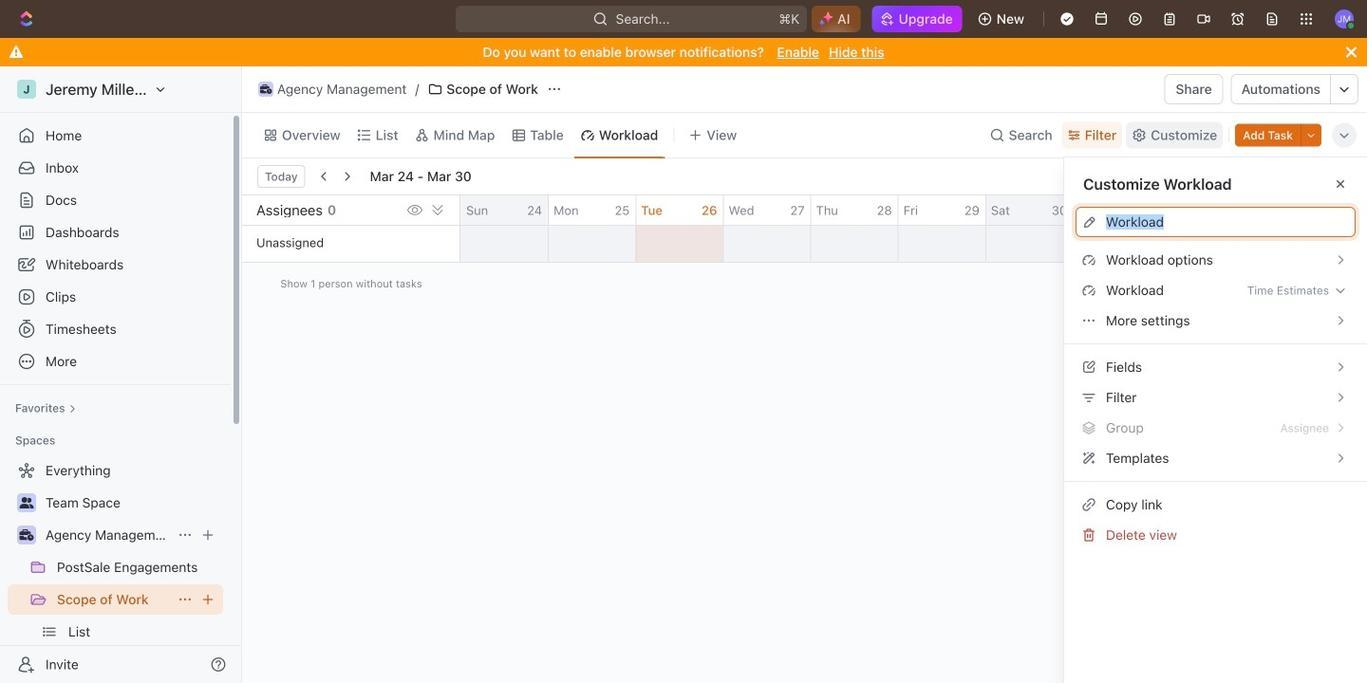 Task type: locate. For each thing, give the bounding box(es) containing it.
tree inside sidebar 'navigation'
[[8, 456, 223, 684]]

business time image
[[260, 84, 272, 94]]

tree
[[8, 456, 223, 684]]

None text field
[[1106, 215, 1347, 230]]



Task type: vqa. For each thing, say whether or not it's contained in the screenshot.
'List' 'text box'
no



Task type: describe. For each thing, give the bounding box(es) containing it.
user group image
[[19, 497, 34, 509]]

business time image
[[19, 530, 34, 541]]

sidebar navigation
[[0, 66, 246, 684]]

jeremy miller's workspace, , element
[[17, 80, 36, 99]]



